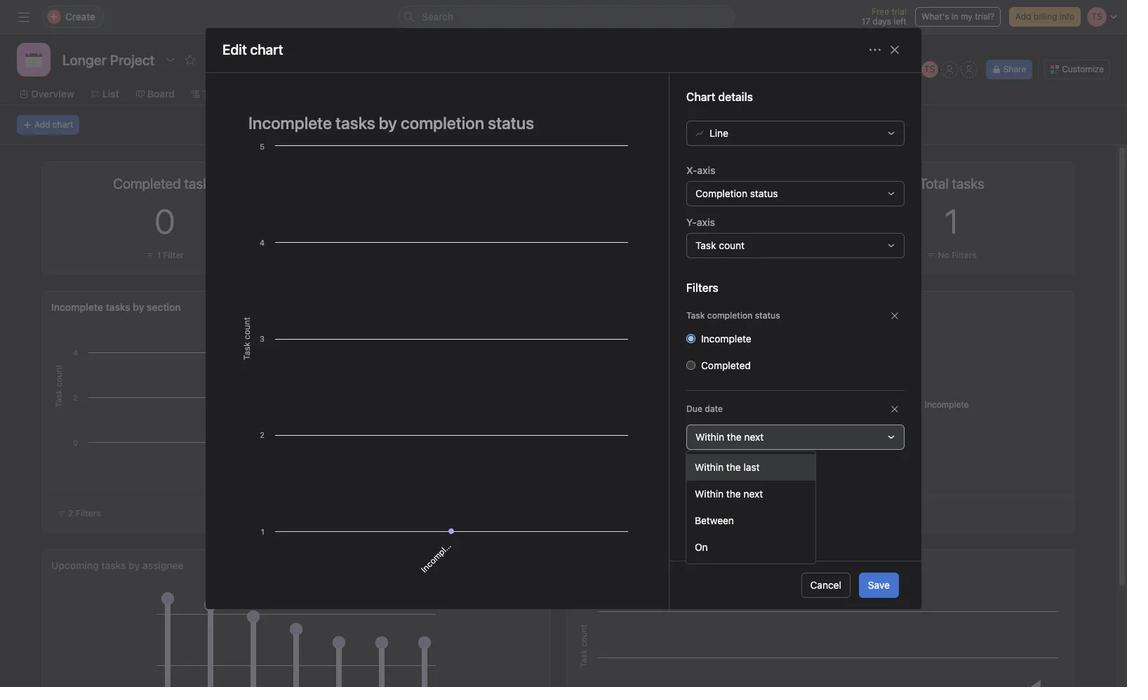 Task type: locate. For each thing, give the bounding box(es) containing it.
0 button down overdue tasks on the right top
[[680, 202, 700, 241]]

0 for overdue tasks
[[680, 202, 700, 241]]

2 vertical spatial task
[[576, 560, 598, 572]]

within the last menu item
[[687, 454, 816, 481]]

incomplete tasks by section
[[51, 301, 181, 313]]

1 vertical spatial within
[[695, 461, 724, 473]]

filter
[[163, 250, 184, 261], [688, 250, 709, 261]]

1 horizontal spatial in
[[952, 11, 959, 22]]

0 button
[[155, 202, 175, 241], [680, 202, 700, 241]]

search list box
[[398, 6, 735, 28]]

the up within the last
[[727, 431, 742, 443]]

add chart button
[[17, 115, 80, 135]]

0 horizontal spatial 1 filter
[[157, 250, 184, 261]]

1 filter down y-
[[682, 250, 709, 261]]

Incomplete tasks by completion status text field
[[239, 107, 636, 139]]

Completed radio
[[687, 361, 696, 370]]

the
[[727, 431, 742, 443], [727, 461, 741, 473], [727, 488, 741, 500]]

1 horizontal spatial 0 button
[[680, 202, 700, 241]]

within the next button
[[687, 425, 905, 450]]

0 button down completed tasks
[[155, 202, 175, 241]]

0 down overdue tasks on the right top
[[680, 202, 700, 241]]

1 vertical spatial next
[[744, 488, 763, 500]]

1 horizontal spatial 1 filter
[[682, 250, 709, 261]]

chart
[[53, 119, 73, 130]]

1 filter up by section
[[157, 250, 184, 261]]

1 0 button from the left
[[155, 202, 175, 241]]

1 vertical spatial the
[[727, 461, 741, 473]]

1 filter from the left
[[163, 250, 184, 261]]

within inside within the next popup button
[[696, 431, 725, 443]]

add left chart
[[34, 119, 50, 130]]

due
[[687, 404, 703, 414]]

within down date
[[696, 431, 725, 443]]

0 horizontal spatial 0
[[155, 202, 175, 241]]

1 vertical spatial axis
[[697, 216, 716, 228]]

0 horizontal spatial completion
[[600, 560, 652, 572]]

1 0 from the left
[[155, 202, 175, 241]]

axis up "task count"
[[697, 216, 716, 228]]

within for within the last menu item
[[695, 461, 724, 473]]

0 vertical spatial filters
[[952, 250, 977, 261]]

filters up completion status
[[687, 281, 719, 294]]

free trial 17 days left
[[862, 6, 907, 27]]

board link
[[136, 86, 175, 102]]

1 vertical spatial completion
[[600, 560, 652, 572]]

0 horizontal spatial 0 button
[[155, 202, 175, 241]]

task for task count
[[696, 239, 717, 251]]

2 vertical spatial filters
[[76, 508, 101, 519]]

line button
[[687, 121, 905, 146]]

add left billing
[[1016, 11, 1032, 22]]

1 up no filters button
[[945, 202, 960, 241]]

2 1 filter from the left
[[682, 250, 709, 261]]

2 0 from the left
[[680, 202, 700, 241]]

on
[[695, 541, 708, 553]]

1 horizontal spatial filter
[[688, 250, 709, 261]]

0 vertical spatial completion
[[708, 310, 753, 321]]

in inside tasks not in a section
[[306, 445, 319, 458]]

filter up by section
[[163, 250, 184, 261]]

trial
[[892, 6, 907, 17]]

within
[[696, 431, 725, 443], [695, 461, 724, 473], [695, 488, 724, 500]]

0 vertical spatial axis
[[698, 164, 716, 176]]

0 vertical spatial within
[[696, 431, 725, 443]]

the for within the last menu item
[[727, 461, 741, 473]]

within the next up within the last
[[696, 431, 764, 443]]

share
[[1004, 64, 1027, 74]]

axis up completion
[[698, 164, 716, 176]]

the inside popup button
[[727, 431, 742, 443]]

billing
[[1034, 11, 1058, 22]]

1 filter button down y-
[[667, 249, 713, 263]]

task count
[[696, 239, 745, 251]]

tasks right upcoming at bottom left
[[101, 560, 126, 572]]

my
[[961, 11, 973, 22]]

2 horizontal spatial 1
[[945, 202, 960, 241]]

more actions image
[[870, 45, 881, 56]]

add inside add billing info button
[[1016, 11, 1032, 22]]

by
[[629, 301, 640, 313]]

17
[[862, 16, 871, 27]]

ts
[[925, 64, 936, 74]]

in
[[952, 11, 959, 22], [306, 445, 319, 458]]

0 for completed tasks
[[155, 202, 175, 241]]

None number field
[[687, 456, 737, 481]]

0 horizontal spatial filters
[[76, 508, 101, 519]]

1
[[945, 202, 960, 241], [157, 250, 161, 261], [682, 250, 686, 261]]

0 vertical spatial in
[[952, 11, 959, 22]]

over time
[[655, 560, 698, 572]]

within left last
[[695, 461, 724, 473]]

1 up by section
[[157, 250, 161, 261]]

2 0 button from the left
[[680, 202, 700, 241]]

completion status
[[696, 187, 778, 199]]

2 1 filter button from the left
[[667, 249, 713, 263]]

within the last
[[695, 461, 760, 473]]

0 horizontal spatial in
[[306, 445, 319, 458]]

next inside popup button
[[745, 431, 764, 443]]

task inside dropdown button
[[696, 239, 717, 251]]

completed tasks
[[113, 176, 217, 192]]

1 horizontal spatial completion
[[708, 310, 753, 321]]

2 vertical spatial the
[[727, 488, 741, 500]]

within up between
[[695, 488, 724, 500]]

1 left "task count"
[[682, 250, 686, 261]]

1 filter button for overdue tasks
[[667, 249, 713, 263]]

filter down y-axis
[[688, 250, 709, 261]]

axis for x-
[[698, 164, 716, 176]]

0 vertical spatial task
[[696, 239, 717, 251]]

1 horizontal spatial 0
[[680, 202, 700, 241]]

within the next inside popup button
[[696, 431, 764, 443]]

1 filter button up by section
[[142, 249, 188, 263]]

None text field
[[59, 47, 158, 72]]

completion for over time
[[600, 560, 652, 572]]

1 1 filter button from the left
[[142, 249, 188, 263]]

axis for y-
[[697, 216, 716, 228]]

tasks left by section
[[106, 301, 130, 313]]

the down within the last
[[727, 488, 741, 500]]

the for within the next popup button
[[727, 431, 742, 443]]

add for add chart
[[34, 119, 50, 130]]

next
[[745, 431, 764, 443], [744, 488, 763, 500]]

0 down completed tasks
[[155, 202, 175, 241]]

a
[[313, 440, 324, 451]]

0
[[155, 202, 175, 241], [680, 202, 700, 241]]

what's in my trial? button
[[916, 7, 1001, 27]]

tasks for total
[[601, 301, 626, 313]]

add inside add chart button
[[34, 119, 50, 130]]

0 vertical spatial add
[[1016, 11, 1032, 22]]

filters for total tasks
[[952, 250, 977, 261]]

0 vertical spatial status
[[751, 187, 778, 199]]

task for task completion status
[[687, 310, 705, 321]]

the inside menu item
[[727, 461, 741, 473]]

0 vertical spatial within the next
[[696, 431, 764, 443]]

0 horizontal spatial filter
[[163, 250, 184, 261]]

task for task completion over time
[[576, 560, 598, 572]]

incomplete
[[51, 301, 103, 313], [702, 333, 752, 345], [925, 399, 970, 410], [419, 536, 458, 575]]

1 horizontal spatial 1
[[682, 250, 686, 261]]

completion left over time
[[600, 560, 652, 572]]

cancel
[[811, 579, 842, 591]]

2 filter from the left
[[688, 250, 709, 261]]

1 1 filter from the left
[[157, 250, 184, 261]]

tasks for upcoming
[[101, 560, 126, 572]]

0 horizontal spatial 1 filter button
[[142, 249, 188, 263]]

a button to remove the filter image
[[891, 405, 900, 413]]

next up last
[[745, 431, 764, 443]]

1 vertical spatial task
[[687, 310, 705, 321]]

completion up completed
[[708, 310, 753, 321]]

1 horizontal spatial 1 filter button
[[667, 249, 713, 263]]

the left last
[[727, 461, 741, 473]]

completion
[[696, 187, 748, 199]]

save button
[[859, 573, 900, 598]]

filters right 2
[[76, 508, 101, 519]]

completion
[[708, 310, 753, 321], [600, 560, 652, 572]]

axis
[[698, 164, 716, 176], [697, 216, 716, 228]]

tasks
[[106, 301, 130, 313], [601, 301, 626, 313], [101, 560, 126, 572]]

within inside within the last menu item
[[695, 461, 724, 473]]

2 horizontal spatial filters
[[952, 250, 977, 261]]

timeline
[[203, 88, 242, 100]]

1 horizontal spatial add
[[1016, 11, 1032, 22]]

0 vertical spatial the
[[727, 431, 742, 443]]

section
[[318, 418, 346, 446]]

add
[[1016, 11, 1032, 22], [34, 119, 50, 130]]

in inside 'button'
[[952, 11, 959, 22]]

1 vertical spatial in
[[306, 445, 319, 458]]

tasks left by on the right of the page
[[601, 301, 626, 313]]

task
[[696, 239, 717, 251], [687, 310, 705, 321], [576, 560, 598, 572]]

within the next
[[696, 431, 764, 443], [695, 488, 763, 500]]

2
[[68, 508, 73, 519]]

next down within the last menu item
[[744, 488, 763, 500]]

line
[[710, 127, 729, 139]]

filters right no
[[952, 250, 977, 261]]

1 vertical spatial add
[[34, 119, 50, 130]]

within the next down within the last
[[695, 488, 763, 500]]

0 horizontal spatial add
[[34, 119, 50, 130]]

completed
[[702, 359, 751, 371]]

1 vertical spatial filters
[[687, 281, 719, 294]]

completion status
[[643, 301, 726, 313]]

0 vertical spatial next
[[745, 431, 764, 443]]

x-axis
[[687, 164, 716, 176]]

free
[[872, 6, 890, 17]]

status
[[751, 187, 778, 199], [755, 310, 781, 321]]



Task type: vqa. For each thing, say whether or not it's contained in the screenshot.
team at the top left of the page
no



Task type: describe. For each thing, give the bounding box(es) containing it.
what's
[[922, 11, 950, 22]]

list link
[[91, 86, 119, 102]]

tasks for incomplete
[[106, 301, 130, 313]]

Incomplete radio
[[687, 334, 696, 343]]

filters for incomplete tasks by section
[[76, 508, 101, 519]]

close image
[[890, 45, 901, 56]]

add to starred image
[[185, 54, 196, 65]]

within for within the next popup button
[[696, 431, 725, 443]]

tasks not in a section
[[278, 418, 346, 486]]

no
[[938, 250, 950, 261]]

y-
[[687, 216, 697, 228]]

due date
[[687, 404, 723, 414]]

1 filter button for completed tasks
[[142, 249, 188, 263]]

by assignee
[[129, 560, 184, 572]]

task completion status
[[687, 310, 781, 321]]

days
[[873, 16, 892, 27]]

overview
[[31, 88, 74, 100]]

by section
[[133, 301, 181, 313]]

what's in my trial?
[[922, 11, 995, 22]]

0 horizontal spatial 1
[[157, 250, 161, 261]]

search button
[[398, 6, 735, 28]]

tasks
[[278, 463, 301, 486]]

trial?
[[976, 11, 995, 22]]

overview link
[[20, 86, 74, 102]]

a button to remove the filter image
[[891, 312, 900, 320]]

last
[[744, 461, 760, 473]]

count
[[719, 239, 745, 251]]

y-axis
[[687, 216, 716, 228]]

2 filters button
[[51, 504, 107, 524]]

search
[[422, 11, 454, 22]]

files link
[[641, 86, 674, 102]]

completion status button
[[687, 181, 905, 206]]

task count button
[[687, 233, 905, 258]]

left
[[894, 16, 907, 27]]

overdue tasks
[[646, 176, 734, 192]]

add chart
[[34, 119, 73, 130]]

info
[[1060, 11, 1075, 22]]

x-
[[687, 164, 698, 176]]

add billing info button
[[1010, 7, 1081, 27]]

task completion over time
[[576, 560, 698, 572]]

1 vertical spatial within the next
[[695, 488, 763, 500]]

edit chart
[[223, 42, 283, 58]]

ts button
[[922, 61, 939, 78]]

files
[[652, 88, 674, 100]]

total tasks by completion status
[[576, 301, 726, 313]]

total
[[576, 301, 599, 313]]

0 button for overdue tasks
[[680, 202, 700, 241]]

share button
[[986, 60, 1033, 79]]

chart details
[[687, 90, 753, 103]]

timeline link
[[192, 86, 242, 102]]

no filters
[[938, 250, 977, 261]]

upcoming tasks by assignee
[[51, 560, 184, 572]]

status inside dropdown button
[[751, 187, 778, 199]]

completion for status
[[708, 310, 753, 321]]

add for add billing info
[[1016, 11, 1032, 22]]

not
[[296, 452, 312, 468]]

1 vertical spatial status
[[755, 310, 781, 321]]

2 filters
[[68, 508, 101, 519]]

board
[[147, 88, 175, 100]]

date
[[705, 404, 723, 414]]

add billing info
[[1016, 11, 1075, 22]]

upcoming
[[51, 560, 99, 572]]

calendar image
[[25, 51, 42, 68]]

list
[[102, 88, 119, 100]]

between
[[695, 515, 735, 527]]

1 horizontal spatial filters
[[687, 281, 719, 294]]

0 button for completed tasks
[[155, 202, 175, 241]]

cancel button
[[802, 573, 851, 598]]

2 vertical spatial within
[[695, 488, 724, 500]]

no filters button
[[924, 249, 981, 263]]

1 button
[[945, 202, 960, 241]]

save
[[869, 579, 890, 591]]

total tasks
[[920, 176, 985, 192]]



